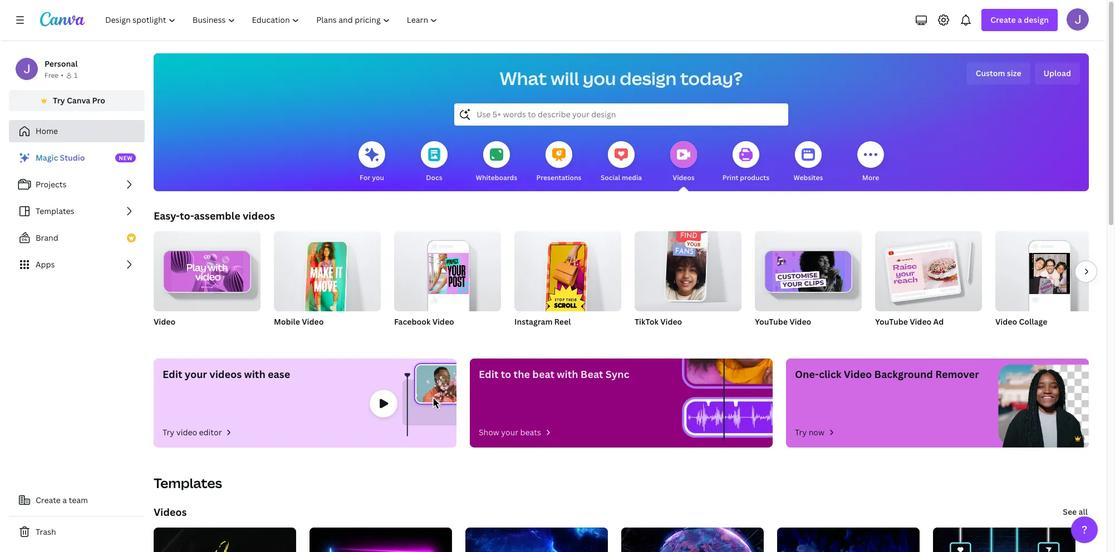 Task type: vqa. For each thing, say whether or not it's contained in the screenshot.
"Video" inside Youtube Video Ad group
yes



Task type: locate. For each thing, give the bounding box(es) containing it.
remover
[[935, 368, 979, 381]]

0 horizontal spatial with
[[244, 368, 265, 381]]

None search field
[[454, 104, 788, 126]]

1 horizontal spatial edit
[[479, 368, 498, 381]]

design
[[1024, 14, 1049, 25], [620, 66, 677, 90]]

websites
[[794, 173, 823, 183]]

1 horizontal spatial with
[[557, 368, 578, 381]]

1 horizontal spatial videos
[[673, 173, 695, 183]]

group for video collage
[[995, 227, 1102, 312]]

0 horizontal spatial videos
[[209, 368, 242, 381]]

projects link
[[9, 174, 145, 196]]

mobile video group
[[274, 227, 381, 342]]

youtube inside group
[[875, 317, 908, 327]]

create up custom size at the top right of page
[[991, 14, 1016, 25]]

trash
[[36, 527, 56, 538]]

custom size
[[976, 68, 1021, 78]]

video group
[[154, 227, 261, 342]]

templates
[[36, 206, 74, 217], [154, 474, 222, 493]]

0 horizontal spatial design
[[620, 66, 677, 90]]

presentations button
[[536, 134, 581, 191]]

2 youtube from the left
[[875, 317, 908, 327]]

video collage group
[[995, 227, 1102, 342]]

videos left ease at the left bottom of page
[[209, 368, 242, 381]]

create left team
[[36, 495, 61, 506]]

your
[[185, 368, 207, 381], [501, 428, 518, 438]]

templates down projects at the top left of page
[[36, 206, 74, 217]]

video inside 'group'
[[789, 317, 811, 327]]

Search search field
[[477, 104, 766, 125]]

magic studio
[[36, 153, 85, 163]]

home
[[36, 126, 58, 136]]

2 horizontal spatial try
[[795, 428, 807, 438]]

videos link
[[154, 506, 187, 519]]

you right "will"
[[583, 66, 616, 90]]

0 horizontal spatial a
[[63, 495, 67, 506]]

0 vertical spatial videos
[[673, 173, 695, 183]]

to
[[501, 368, 511, 381]]

facebook video
[[394, 317, 454, 327]]

a inside button
[[63, 495, 67, 506]]

your for videos
[[185, 368, 207, 381]]

1 vertical spatial you
[[372, 173, 384, 183]]

background
[[874, 368, 933, 381]]

video collage
[[995, 317, 1047, 327]]

0 vertical spatial templates
[[36, 206, 74, 217]]

try left canva
[[53, 95, 65, 106]]

try canva pro button
[[9, 90, 145, 111]]

create a design button
[[982, 9, 1058, 31]]

more button
[[857, 134, 884, 191]]

2 with from the left
[[557, 368, 578, 381]]

0 horizontal spatial your
[[185, 368, 207, 381]]

group for video
[[154, 227, 261, 312]]

home link
[[9, 120, 145, 143]]

whiteboards button
[[476, 134, 517, 191]]

1 vertical spatial a
[[63, 495, 67, 506]]

1 horizontal spatial youtube
[[875, 317, 908, 327]]

0 vertical spatial design
[[1024, 14, 1049, 25]]

youtube
[[755, 317, 788, 327], [875, 317, 908, 327]]

try left video
[[163, 428, 174, 438]]

with left ease at the left bottom of page
[[244, 368, 265, 381]]

group
[[635, 225, 741, 312], [154, 227, 261, 312], [274, 227, 381, 318], [394, 227, 501, 312], [514, 227, 621, 318], [755, 227, 862, 312], [875, 227, 982, 312], [995, 227, 1102, 312]]

editor
[[199, 428, 222, 438]]

videos button
[[670, 134, 697, 191]]

websites button
[[794, 134, 823, 191]]

the
[[514, 368, 530, 381]]

1 horizontal spatial create
[[991, 14, 1016, 25]]

social media
[[601, 173, 642, 183]]

1 horizontal spatial a
[[1018, 14, 1022, 25]]

edit to the beat with beat sync
[[479, 368, 629, 381]]

you
[[583, 66, 616, 90], [372, 173, 384, 183]]

1 youtube from the left
[[755, 317, 788, 327]]

list
[[9, 147, 145, 276]]

list containing magic studio
[[9, 147, 145, 276]]

1 vertical spatial templates
[[154, 474, 222, 493]]

0 horizontal spatial create
[[36, 495, 61, 506]]

one-
[[795, 368, 819, 381]]

whiteboards
[[476, 173, 517, 183]]

a left team
[[63, 495, 67, 506]]

video
[[176, 428, 197, 438]]

docs button
[[421, 134, 448, 191]]

create inside button
[[36, 495, 61, 506]]

try for one-click video background remover
[[795, 428, 807, 438]]

youtube video ad
[[875, 317, 944, 327]]

for
[[360, 173, 370, 183]]

videos
[[243, 209, 275, 223], [209, 368, 242, 381]]

youtube video ad group
[[875, 227, 982, 342]]

beats
[[520, 428, 541, 438]]

2 edit from the left
[[479, 368, 498, 381]]

0 horizontal spatial edit
[[163, 368, 182, 381]]

1 vertical spatial your
[[501, 428, 518, 438]]

0 vertical spatial your
[[185, 368, 207, 381]]

apps link
[[9, 254, 145, 276]]

one-click video background remover
[[795, 368, 979, 381]]

facebook
[[394, 317, 430, 327]]

design left jacob simon image
[[1024, 14, 1049, 25]]

beat
[[532, 368, 554, 381]]

0 horizontal spatial templates
[[36, 206, 74, 217]]

videos inside the videos button
[[673, 173, 695, 183]]

group for tiktok video
[[635, 225, 741, 312]]

0 vertical spatial create
[[991, 14, 1016, 25]]

create inside "dropdown button"
[[991, 14, 1016, 25]]

edit for edit your videos with ease
[[163, 368, 182, 381]]

0 horizontal spatial youtube
[[755, 317, 788, 327]]

0 horizontal spatial you
[[372, 173, 384, 183]]

0 horizontal spatial videos
[[154, 506, 187, 519]]

ad
[[933, 317, 944, 327]]

1 horizontal spatial try
[[163, 428, 174, 438]]

1 edit from the left
[[163, 368, 182, 381]]

create for create a team
[[36, 495, 61, 506]]

videos
[[673, 173, 695, 183], [154, 506, 187, 519]]

a inside "dropdown button"
[[1018, 14, 1022, 25]]

0 horizontal spatial try
[[53, 95, 65, 106]]

see
[[1063, 507, 1077, 518]]

videos right assemble
[[243, 209, 275, 223]]

your for beats
[[501, 428, 518, 438]]

try canva pro
[[53, 95, 105, 106]]

print products
[[722, 173, 769, 183]]

presentations
[[536, 173, 581, 183]]

templates up videos link
[[154, 474, 222, 493]]

mobile video
[[274, 317, 324, 327]]

social media button
[[601, 134, 642, 191]]

to-
[[180, 209, 194, 223]]

print products button
[[722, 134, 769, 191]]

0 vertical spatial you
[[583, 66, 616, 90]]

1
[[74, 71, 78, 80]]

mobile
[[274, 317, 300, 327]]

0 vertical spatial videos
[[243, 209, 275, 223]]

size
[[1007, 68, 1021, 78]]

try left now
[[795, 428, 807, 438]]

1 horizontal spatial your
[[501, 428, 518, 438]]

personal
[[45, 58, 78, 69]]

video
[[154, 317, 175, 327], [302, 317, 324, 327], [432, 317, 454, 327], [660, 317, 682, 327], [789, 317, 811, 327], [910, 317, 931, 327], [995, 317, 1017, 327], [844, 368, 872, 381]]

1 horizontal spatial design
[[1024, 14, 1049, 25]]

try
[[53, 95, 65, 106], [163, 428, 174, 438], [795, 428, 807, 438]]

more
[[862, 173, 879, 183]]

you right for at the left
[[372, 173, 384, 183]]

collage
[[1019, 317, 1047, 327]]

0 vertical spatial a
[[1018, 14, 1022, 25]]

brand link
[[9, 227, 145, 249]]

custom
[[976, 68, 1005, 78]]

easy-to-assemble videos
[[154, 209, 275, 223]]

a up size
[[1018, 14, 1022, 25]]

brand
[[36, 233, 58, 243]]

create
[[991, 14, 1016, 25], [36, 495, 61, 506]]

edit
[[163, 368, 182, 381], [479, 368, 498, 381]]

design up search "search field"
[[620, 66, 677, 90]]

click
[[819, 368, 841, 381]]

1 vertical spatial create
[[36, 495, 61, 506]]

youtube inside 'group'
[[755, 317, 788, 327]]

you inside button
[[372, 173, 384, 183]]

1 horizontal spatial you
[[583, 66, 616, 90]]

youtube video
[[755, 317, 811, 327]]

create a design
[[991, 14, 1049, 25]]

1 vertical spatial videos
[[209, 368, 242, 381]]

with right beat
[[557, 368, 578, 381]]



Task type: describe. For each thing, give the bounding box(es) containing it.
tiktok video group
[[635, 225, 741, 342]]

easy-
[[154, 209, 180, 223]]

group for youtube video
[[755, 227, 862, 312]]

upload button
[[1035, 62, 1080, 85]]

custom size button
[[967, 62, 1030, 85]]

media
[[622, 173, 642, 183]]

print
[[722, 173, 738, 183]]

group for mobile video
[[274, 227, 381, 318]]

will
[[551, 66, 579, 90]]

instagram reel group
[[514, 227, 621, 342]]

a for team
[[63, 495, 67, 506]]

tiktok
[[635, 317, 658, 327]]

top level navigation element
[[98, 9, 447, 31]]

magic
[[36, 153, 58, 163]]

1 vertical spatial videos
[[154, 506, 187, 519]]

try now
[[795, 428, 824, 438]]

1 with from the left
[[244, 368, 265, 381]]

youtube for youtube video
[[755, 317, 788, 327]]

for you
[[360, 173, 384, 183]]

what
[[500, 66, 547, 90]]

docs
[[426, 173, 442, 183]]

free
[[45, 71, 59, 80]]

jacob simon image
[[1067, 8, 1089, 31]]

a for design
[[1018, 14, 1022, 25]]

1 vertical spatial design
[[620, 66, 677, 90]]

templates inside "link"
[[36, 206, 74, 217]]

create for create a design
[[991, 14, 1016, 25]]

assemble
[[194, 209, 240, 223]]

create a team
[[36, 495, 88, 506]]

team
[[69, 495, 88, 506]]

products
[[740, 173, 769, 183]]

edit your videos with ease
[[163, 368, 290, 381]]

design inside "dropdown button"
[[1024, 14, 1049, 25]]

1 horizontal spatial videos
[[243, 209, 275, 223]]

show
[[479, 428, 499, 438]]

beat
[[581, 368, 603, 381]]

instagram reel
[[514, 317, 571, 327]]

try video editor
[[163, 428, 222, 438]]

trash link
[[9, 522, 145, 544]]

group for youtube video ad
[[875, 227, 982, 312]]

instagram
[[514, 317, 552, 327]]

social
[[601, 173, 620, 183]]

what will you design today?
[[500, 66, 743, 90]]

for you button
[[359, 134, 385, 191]]

now
[[809, 428, 824, 438]]

today?
[[680, 66, 743, 90]]

sync
[[606, 368, 629, 381]]

canva
[[67, 95, 90, 106]]

youtube for youtube video ad
[[875, 317, 908, 327]]

try for edit your videos with ease
[[163, 428, 174, 438]]

upload
[[1044, 68, 1071, 78]]

group for instagram reel
[[514, 227, 621, 318]]

youtube video group
[[755, 227, 862, 342]]

apps
[[36, 259, 55, 270]]

ease
[[268, 368, 290, 381]]

see all
[[1063, 507, 1088, 518]]

reel
[[554, 317, 571, 327]]

1 horizontal spatial templates
[[154, 474, 222, 493]]

create a team button
[[9, 490, 145, 512]]

studio
[[60, 153, 85, 163]]

new
[[119, 154, 133, 162]]

pro
[[92, 95, 105, 106]]

group for facebook video
[[394, 227, 501, 312]]

free •
[[45, 71, 63, 80]]

templates link
[[9, 200, 145, 223]]

try inside button
[[53, 95, 65, 106]]

facebook video group
[[394, 227, 501, 342]]

•
[[61, 71, 63, 80]]

edit for edit to the beat with beat sync
[[479, 368, 498, 381]]

video inside "group"
[[432, 317, 454, 327]]

show your beats
[[479, 428, 541, 438]]

see all link
[[1062, 502, 1089, 524]]

projects
[[36, 179, 67, 190]]

tiktok video
[[635, 317, 682, 327]]

all
[[1079, 507, 1088, 518]]



